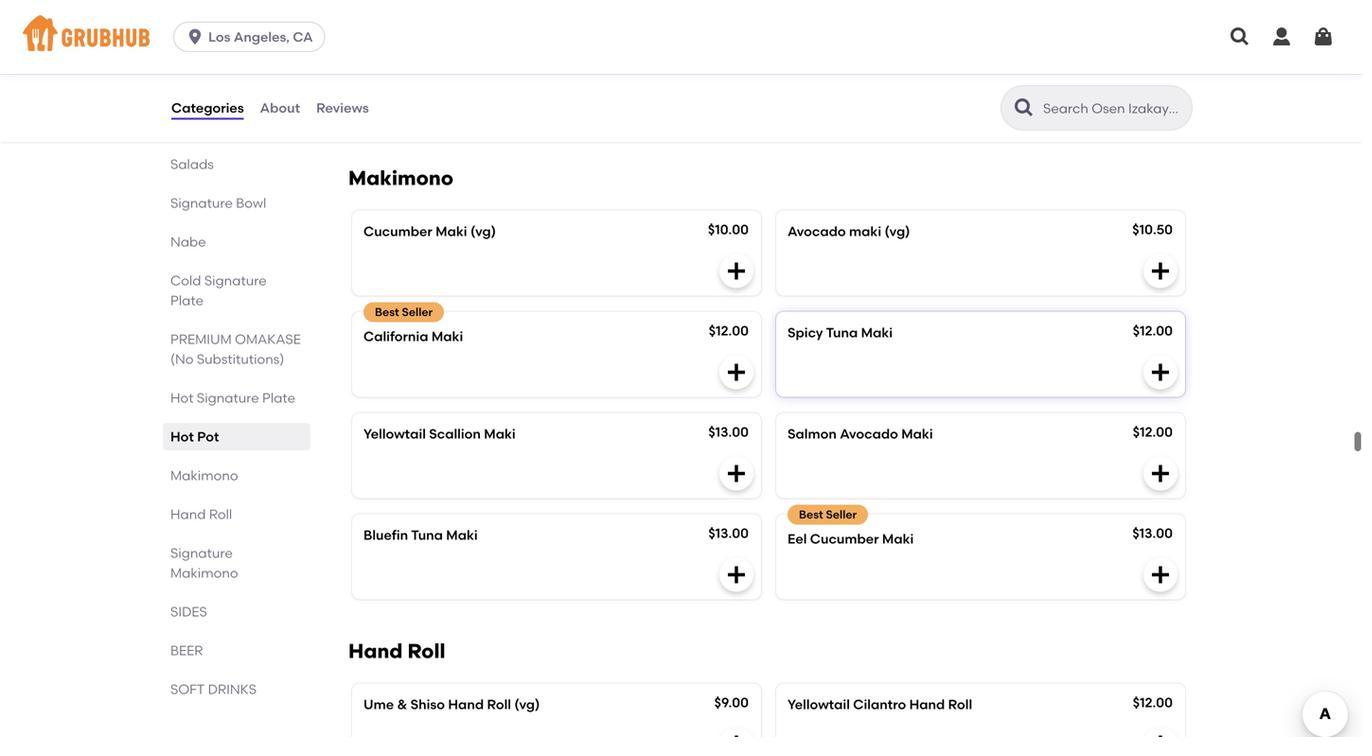 Task type: describe. For each thing, give the bounding box(es) containing it.
reviews button
[[315, 74, 370, 142]]

seller for maki
[[402, 305, 433, 319]]

main navigation navigation
[[0, 0, 1363, 74]]

signature bowl
[[170, 195, 266, 211]]

premium omakase (no substitutions)
[[170, 331, 301, 367]]

$13.00 for best seller
[[708, 525, 749, 541]]

svg image for salmon avocado maki
[[1149, 462, 1172, 485]]

tuna for bluefin
[[411, 527, 443, 543]]

reviews
[[316, 100, 369, 116]]

chili
[[394, 90, 419, 106]]

tofu
[[665, 70, 691, 86]]

svg image for yellowtail scallion maki
[[725, 462, 748, 485]]

svg image for ume & shiso hand roll (vg)
[[725, 733, 748, 737]]

maki inside best seller eel cucumber maki
[[882, 531, 914, 547]]

maki
[[849, 223, 881, 239]]

signature down salads
[[170, 195, 233, 211]]

plate for hot signature plate
[[262, 390, 295, 406]]

omakase
[[235, 331, 301, 347]]

signature inside cold signature plate
[[204, 273, 267, 289]]

cilantro,
[[527, 70, 579, 86]]

.
[[986, 90, 989, 106]]

$10.50
[[1132, 221, 1173, 237]]

hot for hot signature plate
[[170, 390, 194, 406]]

spicy
[[788, 325, 823, 341]]

cucumber maki (vg)
[[363, 223, 496, 239]]

pot
[[197, 429, 219, 445]]

cucumber inside best seller eel cucumber maki
[[810, 531, 879, 547]]

hand up signature makimono
[[170, 506, 206, 522]]

yellowtail for yellowtail scallion maki
[[363, 426, 426, 442]]

signature makimono
[[170, 545, 238, 581]]

$12.00 for salmon avocado maki
[[1133, 424, 1173, 440]]

spicy tuna maki
[[788, 325, 893, 341]]

svg image for spicy tuna maki
[[1149, 361, 1172, 384]]

sesame
[[444, 90, 493, 106]]

with inside mixed mushrooms, micro cilantro, green onion, tofu with chili oil, sesame oil and miso sauce.
[[363, 90, 390, 106]]

substitutions)
[[197, 351, 284, 367]]

oil
[[497, 90, 511, 106]]

avocado maki (vg)
[[788, 223, 910, 239]]

svg image for $10.00
[[725, 260, 748, 282]]

svg image for $13.00
[[725, 564, 748, 586]]

0 vertical spatial makimono
[[348, 166, 453, 190]]

soft drinks
[[170, 682, 257, 698]]

cilantro
[[853, 696, 906, 713]]

mixed mushrooms, micro cilantro, green onion, tofu with chili oil, sesame oil and miso sauce.
[[363, 70, 691, 106]]

plate for cold signature plate
[[170, 292, 204, 309]]

roll up shiso
[[407, 639, 445, 663]]

beer
[[170, 643, 203, 659]]

$13.00 for salmon avocado maki
[[708, 424, 749, 440]]

0 horizontal spatial hand roll
[[170, 506, 232, 522]]

search icon image
[[1013, 97, 1036, 119]]

green
[[582, 70, 620, 86]]

bluefin tuna maki
[[363, 527, 478, 543]]

ca
[[293, 29, 313, 45]]

hand right cilantro
[[909, 696, 945, 713]]

categories
[[171, 100, 244, 116]]

mushrooms
[[997, 70, 1072, 86]]

and inside mixed mushrooms, micro cilantro, green onion, tofu with chili oil, sesame oil and miso sauce.
[[514, 90, 540, 106]]

about button
[[259, 74, 301, 142]]

sauce.
[[577, 90, 619, 106]]

eel
[[788, 531, 807, 547]]

$10.00
[[708, 221, 749, 237]]

0 vertical spatial cucumber
[[363, 223, 432, 239]]

hot pot
[[170, 429, 219, 445]]

mushrooms,
[[405, 70, 483, 86]]

homemade
[[850, 90, 925, 106]]

signature down substitutions)
[[197, 390, 259, 406]]

salads
[[170, 156, 214, 172]]

hot signature plate
[[170, 390, 295, 406]]

signature inside signature makimono
[[170, 545, 233, 561]]

Search Osen Izakaya (Sunset Blvd) search field
[[1041, 99, 1186, 117]]

oil,
[[422, 90, 440, 106]]

seller for cucumber
[[826, 508, 857, 521]]

0 vertical spatial avocado
[[788, 223, 846, 239]]

salmon
[[788, 426, 837, 442]]

yellowtail scallion maki
[[363, 426, 516, 442]]

svg image for yellowtail cilantro hand roll
[[1149, 733, 1172, 737]]

svg image for eel cucumber maki
[[1149, 564, 1172, 586]]

dressing
[[929, 90, 982, 106]]

ume
[[363, 696, 394, 713]]

california
[[363, 328, 428, 344]]

japanese style filet mignon with mushrooms and japanese homemade dressing .
[[788, 70, 1101, 106]]



Task type: vqa. For each thing, say whether or not it's contained in the screenshot.
top Hand Roll
yes



Task type: locate. For each thing, give the bounding box(es) containing it.
0 horizontal spatial plate
[[170, 292, 204, 309]]

makimono up sides
[[170, 565, 238, 581]]

hot
[[170, 390, 194, 406], [170, 429, 194, 445]]

1 vertical spatial seller
[[826, 508, 857, 521]]

1 horizontal spatial seller
[[826, 508, 857, 521]]

0 horizontal spatial (vg)
[[470, 223, 496, 239]]

and inside japanese style filet mignon with mushrooms and japanese homemade dressing .
[[1075, 70, 1101, 86]]

about
[[260, 100, 300, 116]]

plate
[[170, 292, 204, 309], [262, 390, 295, 406]]

categories button
[[170, 74, 245, 142]]

salmon avocado maki
[[788, 426, 933, 442]]

0 vertical spatial plate
[[170, 292, 204, 309]]

plate down cold
[[170, 292, 204, 309]]

svg image
[[1270, 26, 1293, 48], [186, 27, 205, 46], [725, 260, 748, 282], [725, 361, 748, 384], [725, 564, 748, 586], [1149, 564, 1172, 586]]

0 horizontal spatial with
[[363, 90, 390, 106]]

$9.00
[[714, 695, 749, 711]]

svg image for avocado maki (vg)
[[1149, 260, 1172, 282]]

&
[[397, 696, 407, 713]]

with up . at the top
[[967, 70, 994, 86]]

and up search osen izakaya (sunset blvd) search box
[[1075, 70, 1101, 86]]

0 vertical spatial with
[[967, 70, 994, 86]]

bluefin
[[363, 527, 408, 543]]

1 horizontal spatial best
[[799, 508, 823, 521]]

hot for hot pot
[[170, 429, 194, 445]]

2 vertical spatial makimono
[[170, 565, 238, 581]]

signature up sides
[[170, 545, 233, 561]]

plate down substitutions)
[[262, 390, 295, 406]]

1 vertical spatial with
[[363, 90, 390, 106]]

japanese
[[788, 70, 852, 86]]

1 vertical spatial makimono
[[170, 468, 238, 484]]

japanese
[[788, 90, 847, 106]]

svg image inside los angeles, ca button
[[186, 27, 205, 46]]

seller down the salmon avocado maki
[[826, 508, 857, 521]]

tuna right bluefin
[[411, 527, 443, 543]]

$13.00
[[708, 424, 749, 440], [708, 525, 749, 541], [1132, 525, 1173, 541]]

1 horizontal spatial tuna
[[826, 325, 858, 341]]

1 horizontal spatial (vg)
[[514, 696, 540, 713]]

1 horizontal spatial plate
[[262, 390, 295, 406]]

svg image
[[1229, 26, 1251, 48], [1312, 26, 1335, 48], [1149, 90, 1172, 113], [1149, 260, 1172, 282], [1149, 361, 1172, 384], [725, 462, 748, 485], [1149, 462, 1172, 485], [725, 733, 748, 737], [1149, 733, 1172, 737]]

$12.00 for spicy tuna maki
[[1133, 323, 1173, 339]]

best for eel
[[799, 508, 823, 521]]

tuna
[[826, 325, 858, 341], [411, 527, 443, 543]]

with inside japanese style filet mignon with mushrooms and japanese homemade dressing .
[[967, 70, 994, 86]]

best seller california maki
[[363, 305, 463, 344]]

1 vertical spatial plate
[[262, 390, 295, 406]]

yellowtail left scallion
[[363, 426, 426, 442]]

tuna for spicy
[[826, 325, 858, 341]]

premium
[[170, 331, 232, 347]]

maki
[[436, 223, 467, 239], [861, 325, 893, 341], [431, 328, 463, 344], [484, 426, 516, 442], [901, 426, 933, 442], [446, 527, 478, 543], [882, 531, 914, 547]]

2 horizontal spatial (vg)
[[885, 223, 910, 239]]

1 vertical spatial and
[[514, 90, 540, 106]]

makimono down pot
[[170, 468, 238, 484]]

seller
[[402, 305, 433, 319], [826, 508, 857, 521]]

yellowtail for yellowtail cilantro hand roll
[[788, 696, 850, 713]]

(vg) for avocado maki (vg)
[[885, 223, 910, 239]]

hand up "ume" at the left of page
[[348, 639, 403, 663]]

soft
[[170, 682, 205, 698]]

0 vertical spatial and
[[1075, 70, 1101, 86]]

with
[[967, 70, 994, 86], [363, 90, 390, 106]]

japanese style filet mignon with mushrooms and japanese homemade dressing . button
[[776, 31, 1185, 126]]

roll
[[209, 506, 232, 522], [407, 639, 445, 663], [487, 696, 511, 713], [948, 696, 972, 713]]

1 vertical spatial cucumber
[[810, 531, 879, 547]]

1 vertical spatial hot
[[170, 429, 194, 445]]

$12.00
[[709, 323, 749, 339], [1133, 323, 1173, 339], [1133, 424, 1173, 440], [1133, 695, 1173, 711]]

ume & shiso hand roll (vg)
[[363, 696, 540, 713]]

and right oil
[[514, 90, 540, 106]]

micro
[[487, 70, 523, 86]]

0 vertical spatial best
[[375, 305, 399, 319]]

makimono up cucumber maki (vg)
[[348, 166, 453, 190]]

with down mixed
[[363, 90, 390, 106]]

signature right cold
[[204, 273, 267, 289]]

1 vertical spatial tuna
[[411, 527, 443, 543]]

1 horizontal spatial and
[[1075, 70, 1101, 86]]

0 horizontal spatial best
[[375, 305, 399, 319]]

best
[[375, 305, 399, 319], [799, 508, 823, 521]]

hand roll up &
[[348, 639, 445, 663]]

miso
[[543, 90, 574, 106]]

1 horizontal spatial cucumber
[[810, 531, 879, 547]]

drinks
[[208, 682, 257, 698]]

roll up signature makimono
[[209, 506, 232, 522]]

best inside best seller california maki
[[375, 305, 399, 319]]

0 horizontal spatial and
[[514, 90, 540, 106]]

hot left pot
[[170, 429, 194, 445]]

0 horizontal spatial tuna
[[411, 527, 443, 543]]

yellowtail left cilantro
[[788, 696, 850, 713]]

0 vertical spatial tuna
[[826, 325, 858, 341]]

1 horizontal spatial with
[[967, 70, 994, 86]]

mixed
[[363, 70, 402, 86]]

cold
[[170, 273, 201, 289]]

yellowtail cilantro hand roll
[[788, 696, 972, 713]]

best up california
[[375, 305, 399, 319]]

seller inside best seller california maki
[[402, 305, 433, 319]]

0 vertical spatial seller
[[402, 305, 433, 319]]

hand roll
[[170, 506, 232, 522], [348, 639, 445, 663]]

2 hot from the top
[[170, 429, 194, 445]]

and
[[1075, 70, 1101, 86], [514, 90, 540, 106]]

tuna right spicy on the top right of the page
[[826, 325, 858, 341]]

0 horizontal spatial yellowtail
[[363, 426, 426, 442]]

los angeles, ca
[[208, 29, 313, 45]]

makimono
[[348, 166, 453, 190], [170, 468, 238, 484], [170, 565, 238, 581]]

(no
[[170, 351, 194, 367]]

hand
[[170, 506, 206, 522], [348, 639, 403, 663], [448, 696, 484, 713], [909, 696, 945, 713]]

bowl
[[236, 195, 266, 211]]

cucumber
[[363, 223, 432, 239], [810, 531, 879, 547]]

signature
[[170, 195, 233, 211], [204, 273, 267, 289], [197, 390, 259, 406], [170, 545, 233, 561]]

nabe
[[170, 234, 206, 250]]

mixed mushrooms, micro cilantro, green onion, tofu with chili oil, sesame oil and miso sauce. button
[[352, 31, 761, 126]]

0 vertical spatial hand roll
[[170, 506, 232, 522]]

avocado right salmon
[[840, 426, 898, 442]]

1 hot from the top
[[170, 390, 194, 406]]

los angeles, ca button
[[173, 22, 333, 52]]

hot down (no
[[170, 390, 194, 406]]

mignon
[[915, 70, 964, 86]]

1 vertical spatial avocado
[[840, 426, 898, 442]]

hand right shiso
[[448, 696, 484, 713]]

onion,
[[623, 70, 662, 86]]

$12.00 for yellowtail cilantro hand roll
[[1133, 695, 1173, 711]]

filet
[[888, 70, 912, 86]]

angeles,
[[234, 29, 290, 45]]

roll right cilantro
[[948, 696, 972, 713]]

0 horizontal spatial seller
[[402, 305, 433, 319]]

avocado
[[788, 223, 846, 239], [840, 426, 898, 442]]

roll right shiso
[[487, 696, 511, 713]]

(vg)
[[470, 223, 496, 239], [885, 223, 910, 239], [514, 696, 540, 713]]

best inside best seller eel cucumber maki
[[799, 508, 823, 521]]

los
[[208, 29, 230, 45]]

maki inside best seller california maki
[[431, 328, 463, 344]]

1 horizontal spatial yellowtail
[[788, 696, 850, 713]]

0 vertical spatial yellowtail
[[363, 426, 426, 442]]

1 vertical spatial best
[[799, 508, 823, 521]]

scallion
[[429, 426, 481, 442]]

(vg) for cucumber maki (vg)
[[470, 223, 496, 239]]

avocado left maki
[[788, 223, 846, 239]]

0 vertical spatial hot
[[170, 390, 194, 406]]

1 vertical spatial yellowtail
[[788, 696, 850, 713]]

hand roll up signature makimono
[[170, 506, 232, 522]]

best up 'eel' in the right bottom of the page
[[799, 508, 823, 521]]

seller up california
[[402, 305, 433, 319]]

style
[[855, 70, 885, 86]]

0 horizontal spatial cucumber
[[363, 223, 432, 239]]

plate inside cold signature plate
[[170, 292, 204, 309]]

cold signature plate
[[170, 273, 267, 309]]

yellowtail
[[363, 426, 426, 442], [788, 696, 850, 713]]

1 horizontal spatial hand roll
[[348, 639, 445, 663]]

sides
[[170, 604, 207, 620]]

seller inside best seller eel cucumber maki
[[826, 508, 857, 521]]

1 vertical spatial hand roll
[[348, 639, 445, 663]]

best for california
[[375, 305, 399, 319]]

svg image for california maki
[[725, 361, 748, 384]]

best seller eel cucumber maki
[[788, 508, 914, 547]]

shiso
[[410, 696, 445, 713]]



